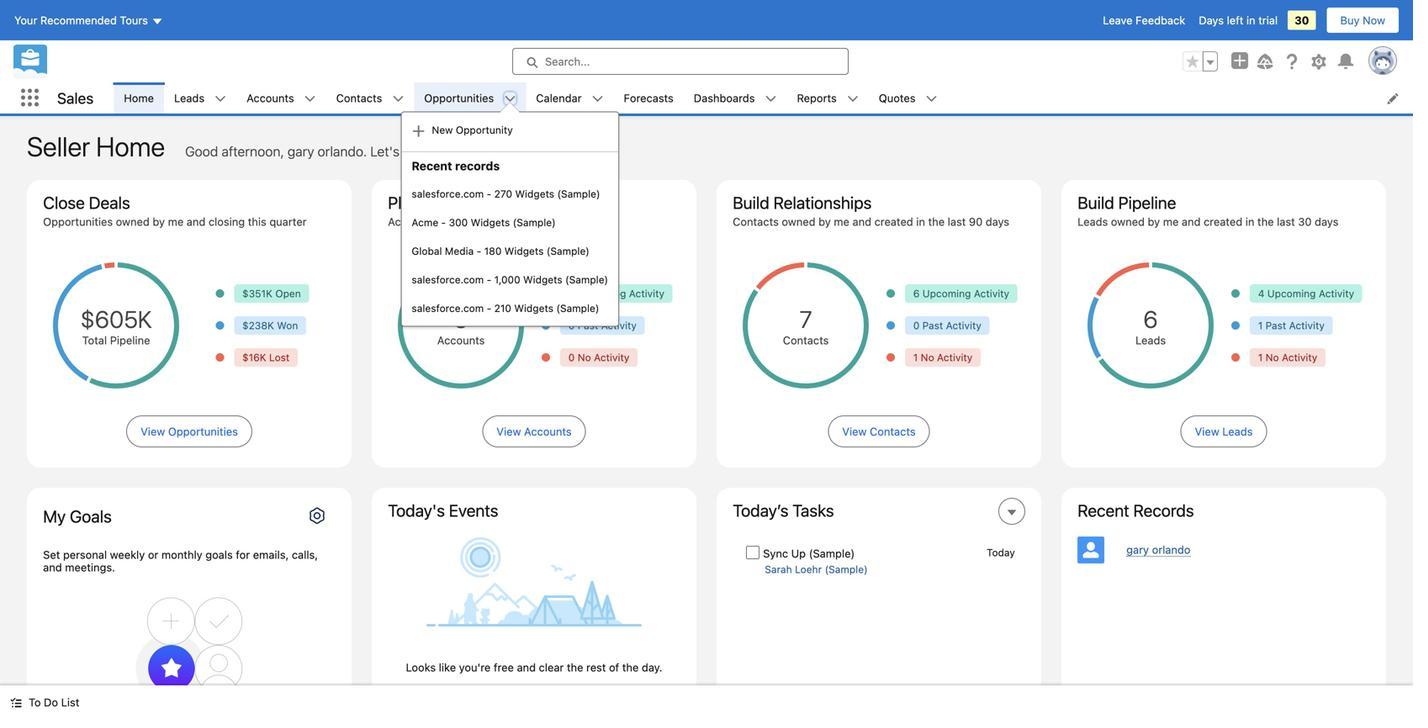 Task type: locate. For each thing, give the bounding box(es) containing it.
1 me from the left
[[168, 215, 184, 228]]

1 vertical spatial opportunities
[[43, 215, 113, 228]]

2 no from the left
[[921, 352, 934, 363]]

1 text default image from the left
[[304, 93, 316, 105]]

1
[[1258, 320, 1263, 332], [914, 352, 918, 363], [1258, 352, 1263, 363]]

1 horizontal spatial set
[[311, 501, 336, 520]]

2 vertical spatial salesforce.com
[[412, 302, 484, 314]]

0 horizontal spatial created
[[875, 215, 914, 228]]

by down relationships
[[819, 215, 831, 228]]

1 build from the left
[[733, 193, 770, 212]]

1 view from the left
[[141, 425, 165, 438]]

0 horizontal spatial days
[[986, 215, 1010, 228]]

text default image inside new opportunity link
[[412, 124, 425, 138]]

leads list item
[[164, 82, 237, 114]]

1 horizontal spatial last
[[1277, 215, 1296, 228]]

0 past activity up 0 no activity
[[569, 320, 637, 332]]

3 down "salesforce.com - 1,000 widgets (sample)"
[[569, 288, 575, 300]]

4 by from the left
[[1148, 215, 1160, 228]]

acme
[[412, 217, 439, 228]]

0 horizontal spatial text default image
[[304, 93, 316, 105]]

recent records
[[1078, 501, 1194, 520]]

2 text default image from the left
[[392, 93, 404, 105]]

90
[[969, 215, 983, 228]]

contacts owned by me and created in the last 90 days
[[733, 215, 1010, 228]]

- for 210
[[487, 302, 492, 314]]

deals
[[89, 193, 130, 212]]

0 vertical spatial pipeline
[[1119, 193, 1177, 212]]

view
[[141, 425, 165, 438], [497, 425, 521, 438], [842, 425, 867, 438], [1195, 425, 1220, 438]]

0 horizontal spatial 3
[[454, 305, 468, 333]]

home
[[124, 92, 154, 104], [96, 130, 165, 162]]

2 horizontal spatial past
[[1266, 320, 1287, 332]]

- inside 'link'
[[477, 245, 481, 257]]

to do list
[[29, 696, 79, 709]]

widgets right "1,000"
[[523, 274, 563, 286]]

view leads link
[[1181, 416, 1267, 448]]

widgets for 1,000
[[523, 274, 563, 286]]

3 inside 3 accounts
[[454, 305, 468, 333]]

recent up user icon
[[1078, 501, 1130, 520]]

get
[[403, 143, 423, 159]]

0 horizontal spatial 0 past activity
[[569, 320, 637, 332]]

text default image right reports
[[847, 93, 859, 105]]

plan my accounts
[[388, 193, 520, 212]]

quotes
[[879, 92, 916, 104]]

goals
[[206, 549, 233, 561]]

text default image inside calendar list item
[[592, 93, 604, 105]]

(sample)
[[557, 188, 600, 200], [513, 217, 556, 228], [547, 245, 590, 257], [565, 274, 608, 286], [556, 302, 599, 314], [809, 547, 855, 560], [825, 564, 868, 576]]

widgets for 270
[[515, 188, 555, 200]]

owned for 6
[[1111, 215, 1145, 228]]

today's
[[388, 501, 445, 520]]

my up acme
[[424, 193, 446, 212]]

looks
[[406, 661, 436, 674]]

7 contacts
[[783, 305, 829, 347]]

0 horizontal spatial recent
[[412, 159, 452, 173]]

days for 7
[[986, 215, 1010, 228]]

2 by from the left
[[475, 215, 488, 228]]

user image
[[1078, 537, 1105, 564]]

no for 6
[[1266, 352, 1279, 363]]

goals up emails,
[[265, 501, 307, 520]]

-
[[487, 188, 492, 200], [441, 217, 446, 228], [477, 245, 481, 257], [487, 274, 492, 286], [487, 302, 492, 314]]

2 past from the left
[[923, 320, 943, 332]]

by down build pipeline
[[1148, 215, 1160, 228]]

set inside set personal weekly or monthly goals for emails, calls, and meetings.
[[43, 549, 60, 561]]

records
[[455, 159, 500, 173]]

me for $605k
[[168, 215, 184, 228]]

text default image left accounts link
[[215, 93, 226, 105]]

set for set personal weekly or monthly goals for emails, calls, and meetings.
[[43, 549, 60, 561]]

orlando
[[1152, 544, 1191, 556]]

2 horizontal spatial text default image
[[765, 93, 777, 105]]

text default image inside accounts list item
[[304, 93, 316, 105]]

2 1 no activity from the left
[[1258, 352, 1318, 363]]

new
[[432, 124, 453, 136]]

1 down 6 upcoming activity
[[914, 352, 918, 363]]

0 horizontal spatial goals
[[70, 507, 112, 526]]

1 no activity for 7
[[914, 352, 973, 363]]

1 vertical spatial my
[[43, 507, 66, 526]]

upcoming right 4 at the top right of the page
[[1268, 288, 1316, 300]]

0 horizontal spatial my
[[43, 507, 66, 526]]

0 horizontal spatial 1 no activity
[[914, 352, 973, 363]]

1 horizontal spatial opportunities
[[168, 425, 238, 438]]

rest
[[586, 661, 606, 674]]

1 no from the left
[[578, 352, 591, 363]]

gary left orlando
[[1127, 544, 1149, 556]]

6 inside 6 leads
[[1144, 305, 1158, 333]]

2 created from the left
[[1204, 215, 1243, 228]]

1 0 past activity from the left
[[569, 320, 637, 332]]

calendar
[[536, 92, 582, 104]]

2 horizontal spatial opportunities
[[424, 92, 494, 104]]

gary left orlando.
[[288, 143, 314, 159]]

2 upcoming from the left
[[923, 288, 971, 300]]

1 horizontal spatial no
[[921, 352, 934, 363]]

1 1 no activity from the left
[[914, 352, 973, 363]]

salesforce.com down "media"
[[412, 274, 484, 286]]

0 vertical spatial salesforce.com
[[412, 188, 484, 200]]

1 down 4 at the top right of the page
[[1258, 320, 1263, 332]]

text default image up let's
[[392, 93, 404, 105]]

0 up 0 no activity
[[569, 320, 575, 332]]

sync up (sample) link
[[763, 547, 855, 560]]

- left 210
[[487, 302, 492, 314]]

me down 270
[[491, 215, 506, 228]]

2 0 past activity from the left
[[914, 320, 982, 332]]

calls
[[159, 543, 183, 554]]

home down home "link"
[[96, 130, 165, 162]]

quotes list item
[[869, 82, 948, 114]]

3 upcoming activity
[[569, 288, 665, 300]]

forecasts link
[[614, 82, 684, 114]]

2 last from the left
[[1277, 215, 1296, 228]]

2 build from the left
[[1078, 193, 1115, 212]]

contacts list item
[[326, 82, 414, 114]]

$16k
[[242, 352, 266, 363]]

activity
[[629, 288, 665, 300], [974, 288, 1010, 300], [1319, 288, 1355, 300], [601, 320, 637, 332], [946, 320, 982, 332], [1289, 320, 1325, 332], [594, 352, 630, 363], [937, 352, 973, 363], [1282, 352, 1318, 363]]

text default image
[[304, 93, 316, 105], [392, 93, 404, 105], [765, 93, 777, 105]]

leads inside list item
[[174, 92, 205, 104]]

- left "180"
[[477, 245, 481, 257]]

recent for recent records
[[1078, 501, 1130, 520]]

goals up 'personal'
[[70, 507, 112, 526]]

past up 0 no activity
[[578, 320, 598, 332]]

to
[[29, 696, 41, 709]]

1 vertical spatial 3
[[454, 305, 468, 333]]

0 horizontal spatial last
[[948, 215, 966, 228]]

past down 6 upcoming activity
[[923, 320, 943, 332]]

0 horizontal spatial pipeline
[[110, 334, 150, 347]]

- left "1,000"
[[487, 274, 492, 286]]

1 horizontal spatial 6
[[1144, 305, 1158, 333]]

2 horizontal spatial upcoming
[[1268, 288, 1316, 300]]

3 salesforce.com from the top
[[412, 302, 484, 314]]

0 vertical spatial opportunities
[[424, 92, 494, 104]]

4 owned from the left
[[1111, 215, 1145, 228]]

build for 7
[[733, 193, 770, 212]]

build
[[733, 193, 770, 212], [1078, 193, 1115, 212]]

1 horizontal spatial goals
[[265, 501, 307, 520]]

let's
[[370, 143, 400, 159]]

3 past from the left
[[1266, 320, 1287, 332]]

2 horizontal spatial no
[[1266, 352, 1279, 363]]

afternoon,
[[222, 143, 284, 159]]

no down 3 upcoming activity
[[578, 352, 591, 363]]

do
[[44, 696, 58, 709]]

1 owned from the left
[[116, 215, 150, 228]]

3 upcoming from the left
[[1268, 288, 1316, 300]]

- left 300
[[441, 217, 446, 228]]

set up meetings
[[311, 501, 336, 520]]

upcoming up 0 no activity
[[578, 288, 626, 300]]

text default image left to
[[10, 697, 22, 709]]

0 horizontal spatial opportunities
[[43, 215, 113, 228]]

and inside set personal weekly or monthly goals for emails, calls, and meetings.
[[43, 561, 62, 574]]

1 vertical spatial set
[[43, 549, 60, 561]]

days for 6
[[1315, 215, 1339, 228]]

1 vertical spatial gary
[[1127, 544, 1149, 556]]

4 view from the left
[[1195, 425, 1220, 438]]

tours
[[120, 14, 148, 27]]

1,000
[[494, 274, 521, 286]]

last
[[948, 215, 966, 228], [1277, 215, 1296, 228]]

0 down 6 upcoming activity
[[914, 320, 920, 332]]

today's tasks
[[733, 501, 834, 520]]

widgets right 210
[[514, 302, 554, 314]]

home inside "link"
[[124, 92, 154, 104]]

and for $605k
[[187, 215, 206, 228]]

recent inside the recent records list item
[[412, 159, 452, 173]]

30 up 4 upcoming activity
[[1299, 215, 1312, 228]]

300
[[449, 217, 468, 228]]

0 vertical spatial 6
[[914, 288, 920, 300]]

text default image right quotes
[[926, 93, 938, 105]]

$605k
[[80, 305, 152, 333]]

no
[[578, 352, 591, 363], [921, 352, 934, 363], [1266, 352, 1279, 363]]

owned down build relationships
[[782, 215, 816, 228]]

by left closing
[[153, 215, 165, 228]]

group
[[1183, 51, 1218, 72]]

orlando.
[[318, 143, 367, 159]]

2 owned from the left
[[439, 215, 472, 228]]

events
[[449, 501, 499, 520]]

0 vertical spatial 30
[[1295, 14, 1310, 27]]

1 vertical spatial salesforce.com
[[412, 274, 484, 286]]

global
[[412, 245, 442, 257]]

last up 4 upcoming activity
[[1277, 215, 1296, 228]]

view for $605k
[[141, 425, 165, 438]]

2 me from the left
[[491, 215, 506, 228]]

view leads
[[1195, 425, 1253, 438]]

0 horizontal spatial gary
[[288, 143, 314, 159]]

1 horizontal spatial past
[[923, 320, 943, 332]]

text default image inside leads list item
[[215, 93, 226, 105]]

0 horizontal spatial 6
[[914, 288, 920, 300]]

salesforce.com left 210
[[412, 302, 484, 314]]

pipeline inside $605k total pipeline
[[110, 334, 150, 347]]

no down 6 upcoming activity
[[921, 352, 934, 363]]

view for 3
[[497, 425, 521, 438]]

2 days from the left
[[1315, 215, 1339, 228]]

owned for 3
[[439, 215, 472, 228]]

my up 'personal'
[[43, 507, 66, 526]]

1 horizontal spatial my
[[424, 193, 446, 212]]

upcoming for 6
[[1268, 288, 1316, 300]]

contacts inside contacts link
[[336, 92, 382, 104]]

0 vertical spatial home
[[124, 92, 154, 104]]

quotes link
[[869, 82, 926, 114]]

text default image for accounts
[[304, 93, 316, 105]]

3 me from the left
[[834, 215, 850, 228]]

leave feedback link
[[1103, 14, 1186, 27]]

your
[[14, 14, 37, 27]]

1 vertical spatial recent
[[1078, 501, 1130, 520]]

0 horizontal spatial build
[[733, 193, 770, 212]]

1 by from the left
[[153, 215, 165, 228]]

0 vertical spatial 3
[[569, 288, 575, 300]]

4
[[1258, 288, 1265, 300]]

0 vertical spatial set
[[311, 501, 336, 520]]

emails,
[[253, 549, 289, 561]]

this
[[248, 215, 267, 228]]

reports
[[797, 92, 837, 104]]

3 owned from the left
[[782, 215, 816, 228]]

Meetings text field
[[196, 559, 336, 589]]

by for 3
[[475, 215, 488, 228]]

calendar list item
[[526, 82, 614, 114]]

text default image inside contacts list item
[[392, 93, 404, 105]]

created
[[875, 215, 914, 228], [1204, 215, 1243, 228]]

personal
[[63, 549, 107, 561]]

1 horizontal spatial text default image
[[392, 93, 404, 105]]

past down 4 upcoming activity
[[1266, 320, 1287, 332]]

0 horizontal spatial no
[[578, 352, 591, 363]]

1 down '1 past activity'
[[1258, 352, 1263, 363]]

1 horizontal spatial 3
[[569, 288, 575, 300]]

view opportunities
[[141, 425, 238, 438]]

1 horizontal spatial pipeline
[[1119, 193, 1177, 212]]

widgets for 210
[[514, 302, 554, 314]]

set left 'personal'
[[43, 549, 60, 561]]

goals for set goals
[[265, 501, 307, 520]]

text default image right calendar
[[592, 93, 604, 105]]

created for 7
[[875, 215, 914, 228]]

- for 1,000
[[487, 274, 492, 286]]

new opportunity
[[432, 124, 513, 136]]

1 vertical spatial pipeline
[[110, 334, 150, 347]]

180
[[484, 245, 502, 257]]

view opportunities link
[[126, 416, 252, 448]]

0 past activity
[[569, 320, 637, 332], [914, 320, 982, 332]]

2 view from the left
[[497, 425, 521, 438]]

recent down new
[[412, 159, 452, 173]]

1 vertical spatial 6
[[1144, 305, 1158, 333]]

1 horizontal spatial 0 past activity
[[914, 320, 982, 332]]

0 horizontal spatial set
[[43, 549, 60, 561]]

text default image up get
[[412, 124, 425, 138]]

pipeline up leads owned by me and created in the last 30 days
[[1119, 193, 1177, 212]]

owned
[[116, 215, 150, 228], [439, 215, 472, 228], [782, 215, 816, 228], [1111, 215, 1145, 228]]

opportunities inside the recent records list item
[[424, 92, 494, 104]]

contacts inside "view contacts" link
[[870, 425, 916, 438]]

upcoming
[[578, 288, 626, 300], [923, 288, 971, 300], [1268, 288, 1316, 300]]

1 horizontal spatial build
[[1078, 193, 1115, 212]]

opportunity
[[456, 124, 513, 136]]

1 for 6
[[1258, 352, 1263, 363]]

3 no from the left
[[1266, 352, 1279, 363]]

- left 270
[[487, 188, 492, 200]]

1 days from the left
[[986, 215, 1010, 228]]

1 no activity down '1 past activity'
[[1258, 352, 1318, 363]]

me down relationships
[[834, 215, 850, 228]]

and
[[187, 215, 206, 228], [853, 215, 872, 228], [1182, 215, 1201, 228], [43, 561, 62, 574], [517, 661, 536, 674]]

0 horizontal spatial past
[[578, 320, 598, 332]]

1 horizontal spatial gary
[[1127, 544, 1149, 556]]

days right 90
[[986, 215, 1010, 228]]

salesforce.com up the accounts owned by me
[[412, 188, 484, 200]]

1 horizontal spatial upcoming
[[923, 288, 971, 300]]

home left leads link
[[124, 92, 154, 104]]

3 by from the left
[[819, 215, 831, 228]]

1 horizontal spatial created
[[1204, 215, 1243, 228]]

no for 7
[[921, 352, 934, 363]]

2 salesforce.com from the top
[[412, 274, 484, 286]]

and for 7
[[853, 215, 872, 228]]

6 for 6 leads
[[1144, 305, 1158, 333]]

0 past activity down 6 upcoming activity
[[914, 320, 982, 332]]

0 horizontal spatial upcoming
[[578, 288, 626, 300]]

the left 90
[[928, 215, 945, 228]]

opportunities for opportunities owned by me and closing this quarter
[[43, 215, 113, 228]]

30 right trial
[[1295, 14, 1310, 27]]

acme - 300 widgets (sample) link
[[402, 208, 619, 237]]

text default image left reports
[[765, 93, 777, 105]]

pipeline down $605k
[[110, 334, 150, 347]]

text default image left contacts link
[[304, 93, 316, 105]]

3
[[569, 288, 575, 300], [454, 305, 468, 333]]

0 vertical spatial recent
[[412, 159, 452, 173]]

created for 6
[[1204, 215, 1243, 228]]

2 vertical spatial opportunities
[[168, 425, 238, 438]]

Emails text field
[[196, 618, 336, 648]]

me left closing
[[168, 215, 184, 228]]

text default image
[[215, 93, 226, 105], [504, 93, 516, 105], [592, 93, 604, 105], [847, 93, 859, 105], [926, 93, 938, 105], [412, 124, 425, 138], [10, 697, 22, 709]]

1 no activity
[[914, 352, 973, 363], [1258, 352, 1318, 363]]

owned down build pipeline
[[1111, 215, 1145, 228]]

3 view from the left
[[842, 425, 867, 438]]

buy now button
[[1326, 7, 1400, 34]]

leave feedback
[[1103, 14, 1186, 27]]

last left 90
[[948, 215, 966, 228]]

days up 4 upcoming activity
[[1315, 215, 1339, 228]]

1 horizontal spatial recent
[[1078, 501, 1130, 520]]

me for 3
[[491, 215, 506, 228]]

7
[[800, 305, 813, 333]]

3 text default image from the left
[[765, 93, 777, 105]]

1 no activity down 6 upcoming activity
[[914, 352, 973, 363]]

widgets inside 'link'
[[505, 245, 544, 257]]

6 for 6 upcoming activity
[[914, 288, 920, 300]]

1 past from the left
[[578, 320, 598, 332]]

3 left 210
[[454, 305, 468, 333]]

text default image inside dashboards list item
[[765, 93, 777, 105]]

pipeline
[[1119, 193, 1177, 212], [110, 334, 150, 347]]

upcoming down 90
[[923, 288, 971, 300]]

good afternoon, gary orlando. let's get selling!
[[185, 143, 469, 159]]

1 last from the left
[[948, 215, 966, 228]]

and for 6
[[1182, 215, 1201, 228]]

today
[[987, 547, 1015, 559]]

me down build pipeline
[[1163, 215, 1179, 228]]

widgets right "180"
[[505, 245, 544, 257]]

1 horizontal spatial days
[[1315, 215, 1339, 228]]

1 salesforce.com from the top
[[412, 188, 484, 200]]

1 for 7
[[914, 352, 918, 363]]

widgets for 300
[[471, 217, 510, 228]]

0 past activity for 3
[[569, 320, 637, 332]]

4 me from the left
[[1163, 215, 1179, 228]]

owned down deals
[[116, 215, 150, 228]]

my
[[424, 193, 446, 212], [43, 507, 66, 526]]

opportunities link
[[414, 82, 504, 114]]

day.
[[642, 661, 663, 674]]

widgets up "180"
[[471, 217, 510, 228]]

buy now
[[1341, 14, 1386, 27]]

widgets right 270
[[515, 188, 555, 200]]

1 created from the left
[[875, 215, 914, 228]]

owned down "plan my accounts"
[[439, 215, 472, 228]]

by right 300
[[475, 215, 488, 228]]

no down '1 past activity'
[[1266, 352, 1279, 363]]

loehr
[[795, 564, 822, 576]]

salesforce.com
[[412, 188, 484, 200], [412, 274, 484, 286], [412, 302, 484, 314]]

1 horizontal spatial 1 no activity
[[1258, 352, 1318, 363]]

close
[[43, 193, 85, 212]]

global media - 180 widgets (sample) link
[[402, 237, 619, 265]]



Task type: vqa. For each thing, say whether or not it's contained in the screenshot.
View All link
no



Task type: describe. For each thing, give the bounding box(es) containing it.
past for 3
[[578, 320, 598, 332]]

free
[[494, 661, 514, 674]]

build pipeline
[[1078, 193, 1177, 212]]

view contacts link
[[828, 416, 930, 448]]

home link
[[114, 82, 164, 114]]

of
[[609, 661, 619, 674]]

opportunities owned by me and closing this quarter
[[43, 215, 307, 228]]

you're
[[459, 661, 491, 674]]

recent records
[[412, 159, 500, 173]]

for
[[236, 549, 250, 561]]

close deals
[[43, 193, 130, 212]]

leads owned by me and created in the last 30 days
[[1078, 215, 1339, 228]]

text default image inside reports list item
[[847, 93, 859, 105]]

search...
[[545, 55, 590, 68]]

recent records list item
[[401, 82, 619, 327]]

open
[[275, 288, 301, 300]]

text default image for contacts
[[392, 93, 404, 105]]

buy
[[1341, 14, 1360, 27]]

accounts link
[[237, 82, 304, 114]]

- for 270
[[487, 188, 492, 200]]

dashboards list item
[[684, 82, 787, 114]]

set for set goals
[[311, 501, 336, 520]]

your recommended tours
[[14, 14, 148, 27]]

weekly
[[110, 549, 145, 561]]

last for 7
[[948, 215, 966, 228]]

accounts inside list item
[[247, 92, 294, 104]]

270
[[494, 188, 512, 200]]

text default image up new opportunity link
[[504, 93, 516, 105]]

set goals
[[265, 501, 336, 520]]

1 vertical spatial home
[[96, 130, 165, 162]]

Calls text field
[[43, 559, 183, 589]]

me for 7
[[834, 215, 850, 228]]

calls,
[[292, 549, 318, 561]]

days
[[1199, 14, 1224, 27]]

0 vertical spatial gary
[[288, 143, 314, 159]]

contacts link
[[326, 82, 392, 114]]

0 for 7
[[914, 320, 920, 332]]

0 past activity for 7
[[914, 320, 982, 332]]

salesforce.com - 210 widgets (sample) link
[[402, 294, 619, 323]]

seller home
[[27, 130, 165, 162]]

dashboards link
[[684, 82, 765, 114]]

recent for recent records
[[412, 159, 452, 173]]

accounts list item
[[237, 82, 326, 114]]

goals for my goals
[[70, 507, 112, 526]]

1 no activity for 6
[[1258, 352, 1318, 363]]

210
[[494, 302, 512, 314]]

3 for 3 upcoming activity
[[569, 288, 575, 300]]

your recommended tours button
[[13, 7, 164, 34]]

by for 6
[[1148, 215, 1160, 228]]

reports list item
[[787, 82, 869, 114]]

the right of
[[622, 661, 639, 674]]

4 upcoming activity
[[1258, 288, 1355, 300]]

trial
[[1259, 14, 1278, 27]]

set personal weekly or monthly goals for emails, calls, and meetings.
[[43, 549, 318, 574]]

by for 7
[[819, 215, 831, 228]]

in for 6
[[1246, 215, 1255, 228]]

the up 4 at the top right of the page
[[1258, 215, 1274, 228]]

dashboards
[[694, 92, 755, 104]]

forecasts
[[624, 92, 674, 104]]

closing
[[209, 215, 245, 228]]

reports link
[[787, 82, 847, 114]]

new opportunity link
[[402, 116, 619, 145]]

quarter
[[270, 215, 307, 228]]

meetings
[[292, 543, 336, 554]]

left
[[1227, 14, 1244, 27]]

owned for 7
[[782, 215, 816, 228]]

plan
[[388, 193, 420, 212]]

text default image for dashboards
[[765, 93, 777, 105]]

owned for $605k
[[116, 215, 150, 228]]

1 upcoming from the left
[[578, 288, 626, 300]]

the left rest
[[567, 661, 583, 674]]

$351k open
[[242, 288, 301, 300]]

salesforce.com for salesforce.com - 1,000 widgets (sample)
[[412, 274, 484, 286]]

sync up (sample) sarah loehr (sample)
[[763, 547, 868, 576]]

looks like you're free and clear the rest of the day.
[[406, 661, 663, 674]]

recent records list
[[114, 82, 1414, 327]]

leave
[[1103, 14, 1133, 27]]

text default image inside to do list button
[[10, 697, 22, 709]]

$605k total pipeline
[[80, 305, 152, 347]]

up
[[791, 547, 806, 560]]

opportunities for opportunities
[[424, 92, 494, 104]]

0 no activity
[[569, 352, 630, 363]]

no for 3
[[578, 352, 591, 363]]

to do list button
[[0, 686, 90, 719]]

upcoming for 7
[[923, 288, 971, 300]]

3 accounts
[[437, 305, 485, 347]]

build for 6
[[1078, 193, 1115, 212]]

view for 7
[[842, 425, 867, 438]]

meetings.
[[65, 561, 115, 574]]

salesforce.com - 210 widgets (sample)
[[412, 302, 599, 314]]

view accounts
[[497, 425, 572, 438]]

text default image inside quotes list item
[[926, 93, 938, 105]]

calendar link
[[526, 82, 592, 114]]

in for 7
[[917, 215, 925, 228]]

tasks
[[793, 501, 834, 520]]

leads link
[[164, 82, 215, 114]]

last for 6
[[1277, 215, 1296, 228]]

past for 7
[[923, 320, 943, 332]]

1 vertical spatial 30
[[1299, 215, 1312, 228]]

relationships
[[774, 193, 872, 212]]

salesforce.com - 270 widgets (sample) link
[[402, 180, 619, 208]]

list
[[61, 696, 79, 709]]

clear
[[539, 661, 564, 674]]

- for 300
[[441, 217, 446, 228]]

0 for 3
[[569, 320, 575, 332]]

recommended
[[40, 14, 117, 27]]

selling!
[[426, 143, 469, 159]]

6 leads
[[1136, 305, 1166, 347]]

view for 6
[[1195, 425, 1220, 438]]

salesforce.com for salesforce.com - 270 widgets (sample)
[[412, 188, 484, 200]]

(sample) inside 'link'
[[547, 245, 590, 257]]

6 upcoming activity
[[914, 288, 1010, 300]]

lost
[[269, 352, 290, 363]]

past for 6
[[1266, 320, 1287, 332]]

$351k
[[242, 288, 273, 300]]

by for $605k
[[153, 215, 165, 228]]

me for 6
[[1163, 215, 1179, 228]]

$16k lost
[[242, 352, 290, 363]]

salesforce.com for salesforce.com - 210 widgets (sample)
[[412, 302, 484, 314]]

0 down 3 upcoming activity
[[569, 352, 575, 363]]

salesforce.com - 1,000 widgets (sample)
[[412, 274, 608, 286]]

3 for 3 accounts
[[454, 305, 468, 333]]

0 vertical spatial my
[[424, 193, 446, 212]]



